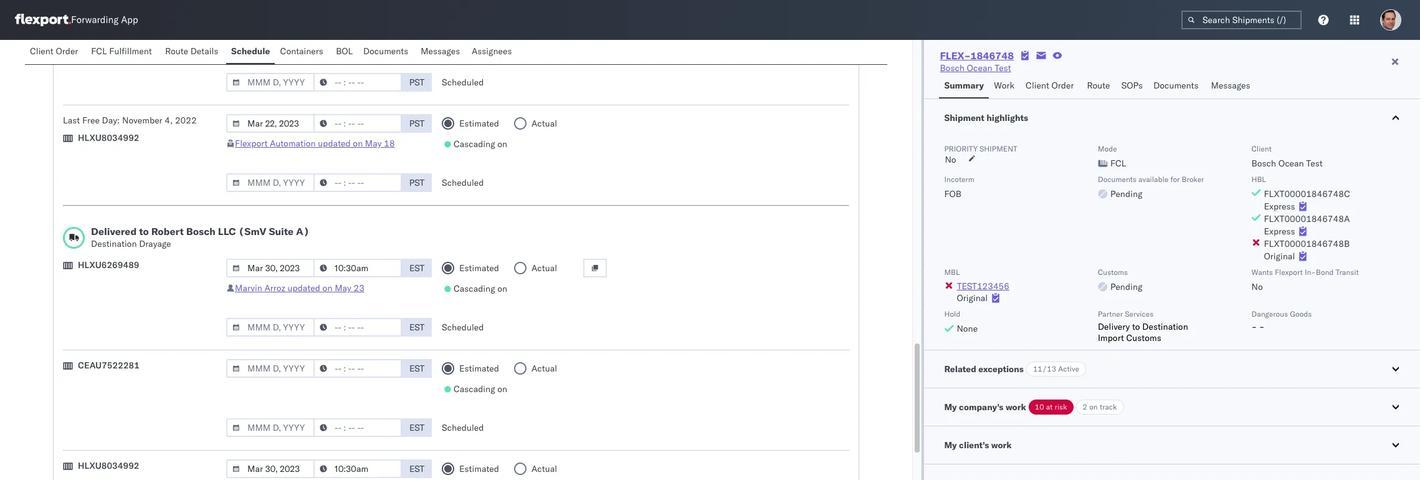 Task type: describe. For each thing, give the bounding box(es) containing it.
1 horizontal spatial order
[[1052, 80, 1075, 91]]

fob
[[945, 188, 962, 200]]

may for 18
[[365, 138, 382, 149]]

a)
[[296, 225, 310, 238]]

bond
[[1317, 267, 1334, 277]]

0 horizontal spatial original
[[957, 292, 988, 304]]

destination inside "delivered to robert bosch llc (smv suite a) destination drayage"
[[91, 238, 137, 249]]

mmm d, yyyy text field for first -- : -- -- text field from the top
[[226, 114, 315, 133]]

assignees button
[[467, 40, 519, 64]]

mbl
[[945, 267, 960, 277]]

0 vertical spatial test
[[995, 62, 1012, 74]]

summary
[[945, 80, 985, 91]]

1 pst from the top
[[409, 77, 425, 88]]

my client's work
[[945, 440, 1012, 451]]

wants flexport in-bond transit no
[[1252, 267, 1360, 292]]

import
[[1099, 332, 1125, 344]]

route button
[[1083, 74, 1117, 99]]

client for the bottom client order button
[[1026, 80, 1050, 91]]

1 horizontal spatial messages
[[1212, 80, 1251, 91]]

hold
[[945, 309, 961, 319]]

details
[[191, 46, 218, 57]]

schedule
[[231, 46, 270, 57]]

marvin arroz updated on may 23 button
[[235, 282, 365, 294]]

client bosch ocean test incoterm fob
[[945, 144, 1323, 200]]

in-
[[1305, 267, 1317, 277]]

cascading on for fifth -- : -- -- text box from the top
[[454, 383, 508, 395]]

app
[[121, 14, 138, 26]]

priority
[[945, 144, 978, 153]]

forwarding app
[[71, 14, 138, 26]]

last
[[63, 115, 80, 126]]

shipment
[[980, 144, 1018, 153]]

5 -- : -- -- text field from the top
[[314, 418, 402, 437]]

2 scheduled from the top
[[442, 177, 484, 188]]

mmm d, yyyy text field for 6th -- : -- -- text box from the bottom
[[226, 73, 315, 92]]

1 estimated from the top
[[460, 118, 499, 129]]

0 horizontal spatial ocean
[[967, 62, 993, 74]]

0 vertical spatial customs
[[1099, 267, 1129, 277]]

(smv
[[238, 225, 267, 238]]

4 scheduled from the top
[[442, 422, 484, 433]]

1 vertical spatial documents button
[[1149, 74, 1207, 99]]

my client's work button
[[925, 426, 1421, 464]]

priority shipment
[[945, 144, 1018, 153]]

1 scheduled from the top
[[442, 77, 484, 88]]

hlxu6269489
[[78, 259, 139, 271]]

23
[[354, 282, 365, 294]]

llc
[[218, 225, 236, 238]]

shipment
[[945, 112, 985, 123]]

sops button
[[1117, 74, 1149, 99]]

related
[[945, 363, 977, 375]]

mmm d, yyyy text field for fifth -- : -- -- text box from the top
[[226, 418, 315, 437]]

work button
[[990, 74, 1021, 99]]

bol button
[[331, 40, 358, 64]]

work for my client's work
[[992, 440, 1012, 451]]

client's
[[960, 440, 990, 451]]

1 -- : -- -- text field from the top
[[314, 114, 402, 133]]

2 -- : -- -- text field from the top
[[314, 259, 402, 277]]

mmm d, yyyy text field for 3rd -- : -- -- text box from the bottom
[[226, 359, 315, 378]]

shipment highlights button
[[925, 99, 1421, 137]]

test123456 button
[[957, 281, 1010, 292]]

track
[[1100, 402, 1118, 411]]

0 horizontal spatial client order button
[[25, 40, 86, 64]]

11/13
[[1034, 364, 1057, 373]]

3 est from the top
[[410, 363, 425, 374]]

1 hlxu8034992 from the top
[[78, 132, 139, 143]]

2 on track
[[1083, 402, 1118, 411]]

partner
[[1099, 309, 1124, 319]]

bosch ocean test link
[[940, 62, 1012, 74]]

updated for automation
[[318, 138, 351, 149]]

broker
[[1182, 175, 1205, 184]]

4,
[[165, 115, 173, 126]]

exceptions
[[979, 363, 1024, 375]]

10
[[1035, 402, 1045, 411]]

work
[[995, 80, 1015, 91]]

route details button
[[160, 40, 226, 64]]

updated for arroz
[[288, 282, 320, 294]]

ocean inside client bosch ocean test incoterm fob
[[1279, 158, 1305, 169]]

cascading on for 1st -- : -- -- text field from the bottom of the page
[[454, 138, 508, 150]]

customs inside partner services delivery to destination import customs
[[1127, 332, 1162, 344]]

my company's work
[[945, 402, 1027, 413]]

flexport inside wants flexport in-bond transit no
[[1276, 267, 1304, 277]]

company's
[[960, 402, 1004, 413]]

1 cascading from the top
[[454, 38, 495, 49]]

Search Shipments (/) text field
[[1182, 11, 1302, 29]]

2 -- : -- -- text field from the top
[[314, 173, 402, 192]]

shipment highlights
[[945, 112, 1029, 123]]

transit
[[1336, 267, 1360, 277]]

mmm d, yyyy text field for 1st -- : -- -- text field from the bottom of the page
[[226, 173, 315, 192]]

0 vertical spatial messages button
[[416, 40, 467, 64]]

active
[[1059, 364, 1080, 373]]

risk
[[1055, 402, 1068, 411]]

1 horizontal spatial original
[[1265, 251, 1296, 262]]

fcl for fcl fulfillment
[[91, 46, 107, 57]]

1 cascading on from the top
[[454, 38, 508, 49]]

2 actual from the top
[[532, 262, 557, 274]]

mmm d, yyyy text field for 1st -- : -- -- text box from the bottom
[[226, 459, 315, 478]]

route details
[[165, 46, 218, 57]]

hbl
[[1252, 175, 1267, 184]]

incoterm
[[945, 175, 975, 184]]

flexport automation updated on may 18 button
[[235, 138, 395, 149]]

dangerous
[[1252, 309, 1289, 319]]

4 est from the top
[[410, 422, 425, 433]]

flex-1846748 link
[[940, 49, 1014, 62]]

forwarding app link
[[15, 14, 138, 26]]

arroz
[[265, 282, 286, 294]]

highlights
[[987, 112, 1029, 123]]

for
[[1171, 175, 1180, 184]]

1 est from the top
[[410, 262, 425, 274]]

ceau7522281
[[78, 360, 140, 371]]

cascading for fifth -- : -- -- text box from the top
[[454, 383, 495, 395]]

0 horizontal spatial flexport
[[235, 138, 268, 149]]

bol
[[336, 46, 353, 57]]

3 actual from the top
[[532, 363, 557, 374]]

bosch inside client bosch ocean test incoterm fob
[[1252, 158, 1277, 169]]

forwarding
[[71, 14, 119, 26]]

flexport. image
[[15, 14, 71, 26]]

4 actual from the top
[[532, 463, 557, 474]]

none
[[957, 323, 978, 334]]

bosch inside "delivered to robert bosch llc (smv suite a) destination drayage"
[[186, 225, 216, 238]]



Task type: locate. For each thing, give the bounding box(es) containing it.
partner services delivery to destination import customs
[[1099, 309, 1189, 344]]

1 vertical spatial may
[[335, 282, 352, 294]]

2 cascading from the top
[[454, 138, 495, 150]]

0 vertical spatial hlxu8034992
[[78, 132, 139, 143]]

0 vertical spatial pst
[[409, 77, 425, 88]]

1 - from the left
[[1252, 321, 1258, 332]]

my for my client's work
[[945, 440, 957, 451]]

express for flxt00001846748a
[[1265, 226, 1296, 237]]

2 vertical spatial pst
[[409, 177, 425, 188]]

destination inside partner services delivery to destination import customs
[[1143, 321, 1189, 332]]

2 mmm d, yyyy text field from the top
[[226, 173, 315, 192]]

containers
[[280, 46, 323, 57]]

mmm d, yyyy text field for second -- : -- -- text box
[[226, 259, 315, 277]]

mmm d, yyyy text field up arroz on the bottom of the page
[[226, 259, 315, 277]]

0 vertical spatial original
[[1265, 251, 1296, 262]]

2022
[[175, 115, 197, 126]]

1 vertical spatial express
[[1265, 226, 1296, 237]]

0 horizontal spatial order
[[56, 46, 78, 57]]

1 horizontal spatial client
[[1026, 80, 1050, 91]]

pending down the documents available for broker
[[1111, 188, 1143, 200]]

2 mmm d, yyyy text field from the top
[[226, 318, 315, 337]]

route for route
[[1088, 80, 1111, 91]]

may left 18
[[365, 138, 382, 149]]

destination down delivered
[[91, 238, 137, 249]]

1 horizontal spatial flexport
[[1276, 267, 1304, 277]]

0 horizontal spatial -
[[1252, 321, 1258, 332]]

flexport automation updated on may 18
[[235, 138, 395, 149]]

fcl left 'fulfillment'
[[91, 46, 107, 57]]

1 horizontal spatial -
[[1260, 321, 1265, 332]]

2 express from the top
[[1265, 226, 1296, 237]]

1 vertical spatial messages button
[[1207, 74, 1258, 99]]

1 horizontal spatial client order button
[[1021, 74, 1083, 99]]

route for route details
[[165, 46, 188, 57]]

1 pending from the top
[[1111, 188, 1143, 200]]

may for 23
[[335, 282, 352, 294]]

pending for documents available for broker
[[1111, 188, 1143, 200]]

client order button down flexport. image
[[25, 40, 86, 64]]

-- : -- -- text field down 18
[[314, 173, 402, 192]]

my left client's
[[945, 440, 957, 451]]

2 est from the top
[[410, 322, 425, 333]]

flex-1846748
[[940, 49, 1014, 62]]

1 vertical spatial my
[[945, 440, 957, 451]]

last free day: november 4, 2022
[[63, 115, 197, 126]]

to up drayage
[[139, 225, 149, 238]]

0 horizontal spatial may
[[335, 282, 352, 294]]

1 vertical spatial customs
[[1127, 332, 1162, 344]]

0 vertical spatial fcl
[[91, 46, 107, 57]]

3 pst from the top
[[409, 177, 425, 188]]

client order down flexport. image
[[30, 46, 78, 57]]

scheduled
[[442, 77, 484, 88], [442, 177, 484, 188], [442, 322, 484, 333], [442, 422, 484, 433]]

2 vertical spatial bosch
[[186, 225, 216, 238]]

related exceptions
[[945, 363, 1024, 375]]

robert
[[151, 225, 184, 238]]

may
[[365, 138, 382, 149], [335, 282, 352, 294]]

updated right arroz on the bottom of the page
[[288, 282, 320, 294]]

estimated
[[460, 118, 499, 129], [460, 262, 499, 274], [460, 363, 499, 374], [460, 463, 499, 474]]

1 vertical spatial fcl
[[1111, 158, 1127, 169]]

fcl for fcl
[[1111, 158, 1127, 169]]

no inside wants flexport in-bond transit no
[[1252, 281, 1264, 292]]

client
[[30, 46, 53, 57], [1026, 80, 1050, 91], [1252, 144, 1272, 153]]

destination down services
[[1143, 321, 1189, 332]]

0 vertical spatial my
[[945, 402, 957, 413]]

schedule button
[[226, 40, 275, 64]]

2 horizontal spatial documents
[[1154, 80, 1199, 91]]

2 vertical spatial mmm d, yyyy text field
[[226, 259, 315, 277]]

18
[[384, 138, 395, 149]]

0 vertical spatial destination
[[91, 238, 137, 249]]

customs up partner
[[1099, 267, 1129, 277]]

client order right work button
[[1026, 80, 1075, 91]]

1 vertical spatial updated
[[288, 282, 320, 294]]

delivery
[[1099, 321, 1131, 332]]

documents right bol 'button'
[[363, 46, 409, 57]]

1 vertical spatial route
[[1088, 80, 1111, 91]]

0 vertical spatial documents button
[[358, 40, 416, 64]]

1 vertical spatial pending
[[1111, 281, 1143, 292]]

updated
[[318, 138, 351, 149], [288, 282, 320, 294]]

documents button up shipment highlights button
[[1149, 74, 1207, 99]]

client down flexport. image
[[30, 46, 53, 57]]

client order button
[[25, 40, 86, 64], [1021, 74, 1083, 99]]

1 vertical spatial to
[[1133, 321, 1141, 332]]

4 estimated from the top
[[460, 463, 499, 474]]

2 pst from the top
[[409, 118, 425, 129]]

to inside "delivered to robert bosch llc (smv suite a) destination drayage"
[[139, 225, 149, 238]]

0 vertical spatial express
[[1265, 201, 1296, 212]]

1 horizontal spatial route
[[1088, 80, 1111, 91]]

to inside partner services delivery to destination import customs
[[1133, 321, 1141, 332]]

work left 10
[[1006, 402, 1027, 413]]

work right client's
[[992, 440, 1012, 451]]

1 vertical spatial messages
[[1212, 80, 1251, 91]]

flexport left automation
[[235, 138, 268, 149]]

documents
[[363, 46, 409, 57], [1154, 80, 1199, 91], [1099, 175, 1137, 184]]

1 horizontal spatial no
[[1252, 281, 1264, 292]]

0 horizontal spatial destination
[[91, 238, 137, 249]]

0 horizontal spatial documents
[[363, 46, 409, 57]]

0 horizontal spatial messages button
[[416, 40, 467, 64]]

ocean down flex-1846748 link
[[967, 62, 993, 74]]

client inside client bosch ocean test incoterm fob
[[1252, 144, 1272, 153]]

1 horizontal spatial fcl
[[1111, 158, 1127, 169]]

customs down services
[[1127, 332, 1162, 344]]

0 vertical spatial client order
[[30, 46, 78, 57]]

1 horizontal spatial documents button
[[1149, 74, 1207, 99]]

0 horizontal spatial bosch
[[186, 225, 216, 238]]

-
[[1252, 321, 1258, 332], [1260, 321, 1265, 332]]

to down services
[[1133, 321, 1141, 332]]

work inside my client's work "button"
[[992, 440, 1012, 451]]

2 horizontal spatial bosch
[[1252, 158, 1277, 169]]

0 vertical spatial ocean
[[967, 62, 993, 74]]

test up flxt00001846748c
[[1307, 158, 1323, 169]]

1 vertical spatial client order button
[[1021, 74, 1083, 99]]

1 horizontal spatial ocean
[[1279, 158, 1305, 169]]

3 -- : -- -- text field from the top
[[314, 318, 402, 337]]

-- : -- -- text field
[[314, 73, 402, 92], [314, 259, 402, 277], [314, 318, 402, 337], [314, 359, 402, 378], [314, 418, 402, 437], [314, 459, 402, 478]]

0 horizontal spatial route
[[165, 46, 188, 57]]

test inside client bosch ocean test incoterm fob
[[1307, 158, 1323, 169]]

my for my company's work
[[945, 402, 957, 413]]

mmm d, yyyy text field for fourth -- : -- -- text box from the bottom
[[226, 318, 315, 337]]

5 mmm d, yyyy text field from the top
[[226, 459, 315, 478]]

updated right automation
[[318, 138, 351, 149]]

3 mmm d, yyyy text field from the top
[[226, 359, 315, 378]]

cascading
[[454, 38, 495, 49], [454, 138, 495, 150], [454, 283, 495, 294], [454, 383, 495, 395]]

10 at risk
[[1035, 402, 1068, 411]]

0 vertical spatial -- : -- -- text field
[[314, 114, 402, 133]]

hlxu8034992
[[78, 132, 139, 143], [78, 460, 139, 471]]

2 horizontal spatial client
[[1252, 144, 1272, 153]]

1 horizontal spatial messages button
[[1207, 74, 1258, 99]]

automation
[[270, 138, 316, 149]]

0 vertical spatial no
[[945, 154, 957, 165]]

1 horizontal spatial may
[[365, 138, 382, 149]]

documents for documents available for broker
[[1099, 175, 1137, 184]]

bosch down the flex-
[[940, 62, 965, 74]]

cascading on for fourth -- : -- -- text box from the bottom
[[454, 283, 508, 294]]

1 vertical spatial test
[[1307, 158, 1323, 169]]

summary button
[[940, 74, 990, 99]]

-- : -- -- text field up 18
[[314, 114, 402, 133]]

fcl down mode
[[1111, 158, 1127, 169]]

0 horizontal spatial client order
[[30, 46, 78, 57]]

3 scheduled from the top
[[442, 322, 484, 333]]

mode
[[1099, 144, 1118, 153]]

0 vertical spatial may
[[365, 138, 382, 149]]

containers button
[[275, 40, 331, 64]]

sops
[[1122, 80, 1143, 91]]

0 vertical spatial order
[[56, 46, 78, 57]]

drayage
[[139, 238, 171, 249]]

1 vertical spatial ocean
[[1279, 158, 1305, 169]]

client up hbl
[[1252, 144, 1272, 153]]

at
[[1047, 402, 1053, 411]]

1 vertical spatial client
[[1026, 80, 1050, 91]]

bosch up hbl
[[1252, 158, 1277, 169]]

0 vertical spatial work
[[1006, 402, 1027, 413]]

pst for first -- : -- -- text field from the top
[[409, 118, 425, 129]]

client order for the bottom client order button
[[1026, 80, 1075, 91]]

0 vertical spatial route
[[165, 46, 188, 57]]

express for flxt00001846748c
[[1265, 201, 1296, 212]]

client order button right work
[[1021, 74, 1083, 99]]

route left sops
[[1088, 80, 1111, 91]]

may left the 23
[[335, 282, 352, 294]]

2 vertical spatial client
[[1252, 144, 1272, 153]]

0 vertical spatial flexport
[[235, 138, 268, 149]]

MMM D, YYYY text field
[[226, 114, 315, 133], [226, 318, 315, 337], [226, 359, 315, 378], [226, 418, 315, 437], [226, 459, 315, 478]]

1 vertical spatial pst
[[409, 118, 425, 129]]

MMM D, YYYY text field
[[226, 73, 315, 92], [226, 173, 315, 192], [226, 259, 315, 277]]

3 estimated from the top
[[460, 363, 499, 374]]

2 cascading on from the top
[[454, 138, 508, 150]]

1 vertical spatial destination
[[1143, 321, 1189, 332]]

3 cascading on from the top
[[454, 283, 508, 294]]

1 vertical spatial bosch
[[1252, 158, 1277, 169]]

documents available for broker
[[1099, 175, 1205, 184]]

suite
[[269, 225, 294, 238]]

destination
[[91, 238, 137, 249], [1143, 321, 1189, 332]]

test123456
[[957, 281, 1010, 292]]

documents button right bol
[[358, 40, 416, 64]]

1 horizontal spatial bosch
[[940, 62, 965, 74]]

1 vertical spatial mmm d, yyyy text field
[[226, 173, 315, 192]]

1 vertical spatial order
[[1052, 80, 1075, 91]]

documents button
[[358, 40, 416, 64], [1149, 74, 1207, 99]]

fcl
[[91, 46, 107, 57], [1111, 158, 1127, 169]]

1 actual from the top
[[532, 118, 557, 129]]

1 horizontal spatial destination
[[1143, 321, 1189, 332]]

0 horizontal spatial no
[[945, 154, 957, 165]]

cascading on
[[454, 38, 508, 49], [454, 138, 508, 150], [454, 283, 508, 294], [454, 383, 508, 395]]

2
[[1083, 402, 1088, 411]]

delivered to robert bosch llc (smv suite a) destination drayage
[[91, 225, 310, 249]]

0 horizontal spatial messages
[[421, 46, 460, 57]]

flxt00001846748b
[[1265, 238, 1350, 249]]

original down test123456
[[957, 292, 988, 304]]

assignees
[[472, 46, 512, 57]]

marvin
[[235, 282, 262, 294]]

to
[[139, 225, 149, 238], [1133, 321, 1141, 332]]

fcl fulfillment button
[[86, 40, 160, 64]]

fcl inside button
[[91, 46, 107, 57]]

ocean
[[967, 62, 993, 74], [1279, 158, 1305, 169]]

11/13 active
[[1034, 364, 1080, 373]]

flxt00001846748a
[[1265, 213, 1351, 224]]

order left route button
[[1052, 80, 1075, 91]]

november
[[122, 115, 163, 126]]

dangerous goods - -
[[1252, 309, 1313, 332]]

documents for the bottom documents button
[[1154, 80, 1199, 91]]

client order for client order button to the left
[[30, 46, 78, 57]]

test down the 1846748
[[995, 62, 1012, 74]]

2 my from the top
[[945, 440, 957, 451]]

0 vertical spatial client order button
[[25, 40, 86, 64]]

flexport
[[235, 138, 268, 149], [1276, 267, 1304, 277]]

1 vertical spatial documents
[[1154, 80, 1199, 91]]

cascading for fourth -- : -- -- text box from the bottom
[[454, 283, 495, 294]]

pending up services
[[1111, 281, 1143, 292]]

0 horizontal spatial to
[[139, 225, 149, 238]]

original
[[1265, 251, 1296, 262], [957, 292, 988, 304]]

pst for 1st -- : -- -- text field from the bottom of the page
[[409, 177, 425, 188]]

2 vertical spatial documents
[[1099, 175, 1137, 184]]

1 express from the top
[[1265, 201, 1296, 212]]

1 horizontal spatial documents
[[1099, 175, 1137, 184]]

4 cascading from the top
[[454, 383, 495, 395]]

1 vertical spatial hlxu8034992
[[78, 460, 139, 471]]

mmm d, yyyy text field down automation
[[226, 173, 315, 192]]

-- : -- -- text field
[[314, 114, 402, 133], [314, 173, 402, 192]]

flxt00001846748c
[[1265, 188, 1351, 200]]

services
[[1125, 309, 1154, 319]]

cascading for 1st -- : -- -- text field from the bottom of the page
[[454, 138, 495, 150]]

bosch left llc
[[186, 225, 216, 238]]

1 mmm d, yyyy text field from the top
[[226, 73, 315, 92]]

0 vertical spatial to
[[139, 225, 149, 238]]

express up flxt00001846748b
[[1265, 226, 1296, 237]]

no down priority
[[945, 154, 957, 165]]

documents down mode
[[1099, 175, 1137, 184]]

1 vertical spatial flexport
[[1276, 267, 1304, 277]]

pending
[[1111, 188, 1143, 200], [1111, 281, 1143, 292]]

no down wants
[[1252, 281, 1264, 292]]

order down forwarding app link on the top of page
[[56, 46, 78, 57]]

documents up shipment highlights button
[[1154, 80, 1199, 91]]

actual
[[532, 118, 557, 129], [532, 262, 557, 274], [532, 363, 557, 374], [532, 463, 557, 474]]

mmm d, yyyy text field down schedule "button"
[[226, 73, 315, 92]]

est
[[410, 262, 425, 274], [410, 322, 425, 333], [410, 363, 425, 374], [410, 422, 425, 433], [410, 463, 425, 474]]

3 cascading from the top
[[454, 283, 495, 294]]

2 estimated from the top
[[460, 262, 499, 274]]

4 -- : -- -- text field from the top
[[314, 359, 402, 378]]

day:
[[102, 115, 120, 126]]

2 - from the left
[[1260, 321, 1265, 332]]

2 hlxu8034992 from the top
[[78, 460, 139, 471]]

work for my company's work
[[1006, 402, 1027, 413]]

0 vertical spatial mmm d, yyyy text field
[[226, 73, 315, 92]]

0 vertical spatial bosch
[[940, 62, 965, 74]]

original up wants
[[1265, 251, 1296, 262]]

free
[[82, 115, 100, 126]]

express up the flxt00001846748a
[[1265, 201, 1296, 212]]

5 est from the top
[[410, 463, 425, 474]]

client for client order button to the left
[[30, 46, 53, 57]]

bosch
[[940, 62, 965, 74], [1252, 158, 1277, 169], [186, 225, 216, 238]]

1 vertical spatial no
[[1252, 281, 1264, 292]]

1 horizontal spatial client order
[[1026, 80, 1075, 91]]

1 horizontal spatial to
[[1133, 321, 1141, 332]]

0 horizontal spatial client
[[30, 46, 53, 57]]

1 vertical spatial -- : -- -- text field
[[314, 173, 402, 192]]

1846748
[[971, 49, 1014, 62]]

messages button
[[416, 40, 467, 64], [1207, 74, 1258, 99]]

0 horizontal spatial test
[[995, 62, 1012, 74]]

test
[[995, 62, 1012, 74], [1307, 158, 1323, 169]]

1 -- : -- -- text field from the top
[[314, 73, 402, 92]]

1 vertical spatial original
[[957, 292, 988, 304]]

ocean up flxt00001846748c
[[1279, 158, 1305, 169]]

my
[[945, 402, 957, 413], [945, 440, 957, 451]]

fcl fulfillment
[[91, 46, 152, 57]]

flexport left in-
[[1276, 267, 1304, 277]]

my inside "button"
[[945, 440, 957, 451]]

documents for documents button to the top
[[363, 46, 409, 57]]

0 vertical spatial messages
[[421, 46, 460, 57]]

4 cascading on from the top
[[454, 383, 508, 395]]

goods
[[1291, 309, 1313, 319]]

1 horizontal spatial test
[[1307, 158, 1323, 169]]

6 -- : -- -- text field from the top
[[314, 459, 402, 478]]

client right work button
[[1026, 80, 1050, 91]]

2 pending from the top
[[1111, 281, 1143, 292]]

my left the company's
[[945, 402, 957, 413]]

1 mmm d, yyyy text field from the top
[[226, 114, 315, 133]]

available
[[1139, 175, 1169, 184]]

fulfillment
[[109, 46, 152, 57]]

1 vertical spatial client order
[[1026, 80, 1075, 91]]

pst
[[409, 77, 425, 88], [409, 118, 425, 129], [409, 177, 425, 188]]

customs
[[1099, 267, 1129, 277], [1127, 332, 1162, 344]]

3 mmm d, yyyy text field from the top
[[226, 259, 315, 277]]

route left the details
[[165, 46, 188, 57]]

bosch ocean test
[[940, 62, 1012, 74]]

pending for customs
[[1111, 281, 1143, 292]]

0 vertical spatial updated
[[318, 138, 351, 149]]

1 my from the top
[[945, 402, 957, 413]]

work
[[1006, 402, 1027, 413], [992, 440, 1012, 451]]

4 mmm d, yyyy text field from the top
[[226, 418, 315, 437]]



Task type: vqa. For each thing, say whether or not it's contained in the screenshot.
MBL/MAWB Numbers's Numbers
no



